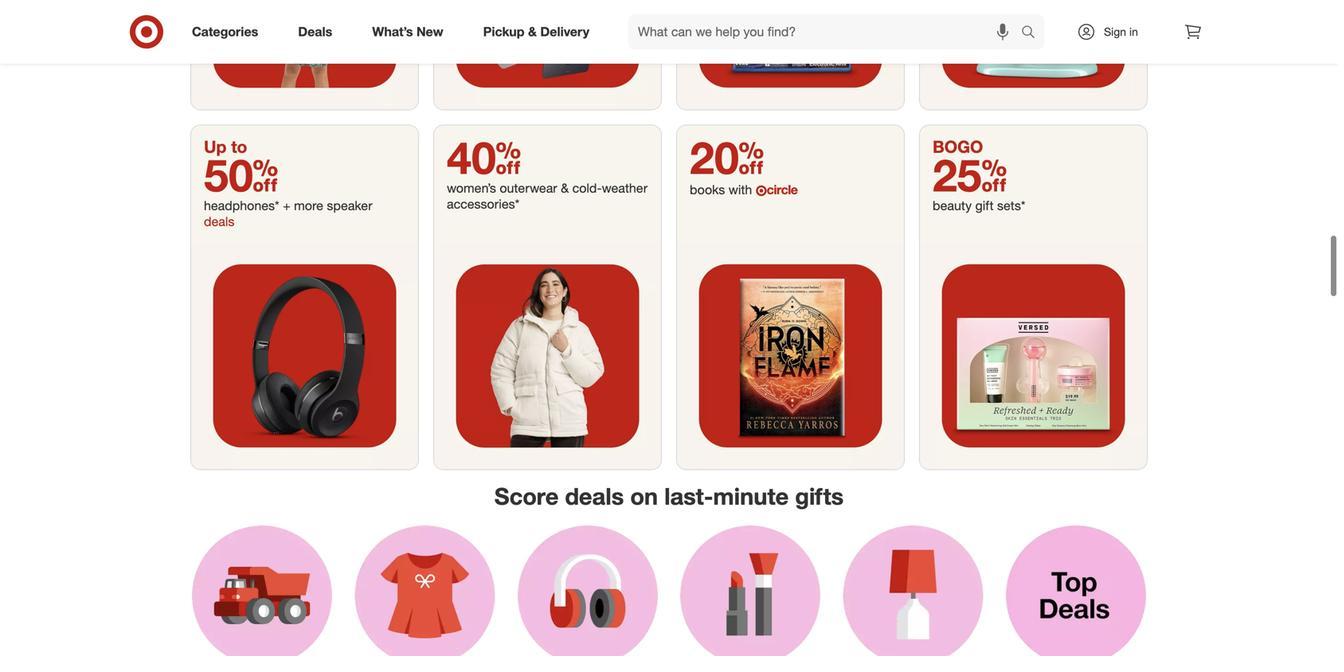 Task type: locate. For each thing, give the bounding box(es) containing it.
0 vertical spatial deals
[[204, 214, 235, 229]]

cold-
[[573, 180, 602, 196]]

on
[[631, 482, 658, 511]]

what's
[[372, 24, 413, 40]]

deals
[[298, 24, 333, 40]]

search
[[1014, 26, 1053, 41]]

outerwear
[[500, 180, 558, 196]]

score deals on last-minute gifts
[[495, 482, 844, 511]]

deals
[[204, 214, 235, 229], [565, 482, 624, 511]]

0 horizontal spatial deals
[[204, 214, 235, 229]]

1 vertical spatial deals
[[565, 482, 624, 511]]

what's new
[[372, 24, 444, 40]]

40 women's outerwear & cold-weather accessories*
[[447, 130, 648, 212]]

categories
[[192, 24, 258, 40]]

sign
[[1105, 25, 1127, 39]]

up
[[204, 137, 227, 157]]

deals left the on
[[565, 482, 624, 511]]

0 vertical spatial &
[[528, 24, 537, 40]]

& left the cold-
[[561, 180, 569, 196]]

sets*
[[998, 198, 1026, 214]]

women's
[[447, 180, 496, 196]]

deals inside headphones* + more speaker deals
[[204, 214, 235, 229]]

gifts
[[796, 482, 844, 511]]

weather
[[602, 180, 648, 196]]

score
[[495, 482, 559, 511]]

sign in link
[[1064, 14, 1164, 49]]

headphones* + more speaker deals
[[204, 198, 373, 229]]

new
[[417, 24, 444, 40]]

1 vertical spatial &
[[561, 180, 569, 196]]

categories link
[[179, 14, 278, 49]]

to
[[231, 137, 247, 157]]

deals down headphones*
[[204, 214, 235, 229]]

& right pickup on the top left
[[528, 24, 537, 40]]

1 horizontal spatial &
[[561, 180, 569, 196]]

& inside "40 women's outerwear & cold-weather accessories*"
[[561, 180, 569, 196]]

&
[[528, 24, 537, 40], [561, 180, 569, 196]]

speaker
[[327, 198, 373, 214]]



Task type: vqa. For each thing, say whether or not it's contained in the screenshot.
19 on the left
no



Task type: describe. For each thing, give the bounding box(es) containing it.
beauty gift sets*
[[933, 198, 1026, 214]]

headphones*
[[204, 198, 279, 214]]

books with
[[690, 182, 756, 198]]

What can we help you find? suggestions appear below search field
[[629, 14, 1026, 49]]

20
[[690, 130, 765, 184]]

in
[[1130, 25, 1139, 39]]

minute
[[714, 482, 789, 511]]

more
[[294, 198, 324, 214]]

search button
[[1014, 14, 1053, 53]]

1 horizontal spatial deals
[[565, 482, 624, 511]]

bogo
[[933, 137, 984, 157]]

delivery
[[541, 24, 590, 40]]

50
[[204, 148, 278, 202]]

accessories*
[[447, 196, 520, 212]]

with
[[729, 182, 753, 198]]

circle
[[767, 182, 798, 198]]

what's new link
[[359, 14, 464, 49]]

sign in
[[1105, 25, 1139, 39]]

pickup & delivery
[[483, 24, 590, 40]]

deals link
[[285, 14, 352, 49]]

last-
[[665, 482, 714, 511]]

books
[[690, 182, 725, 198]]

beauty
[[933, 198, 972, 214]]

0 horizontal spatial &
[[528, 24, 537, 40]]

40
[[447, 130, 521, 184]]

25
[[933, 148, 1008, 202]]

up to
[[204, 137, 247, 157]]

pickup & delivery link
[[470, 14, 610, 49]]

gift
[[976, 198, 994, 214]]

+
[[283, 198, 291, 214]]

pickup
[[483, 24, 525, 40]]



